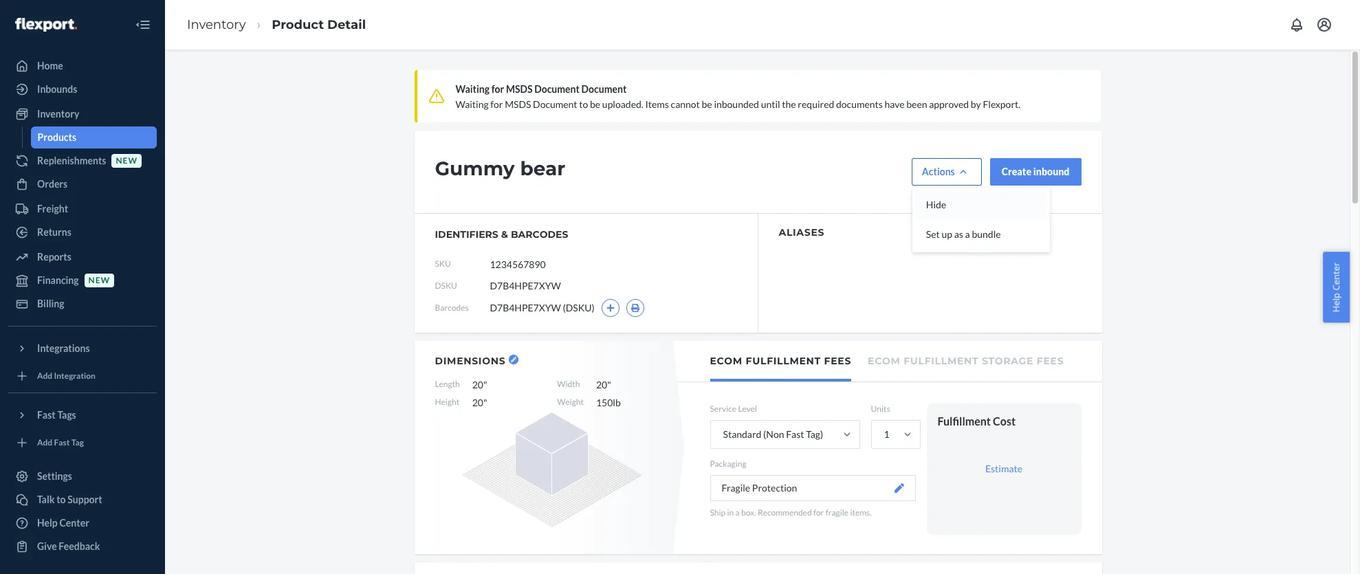 Task type: describe. For each thing, give the bounding box(es) containing it.
packaging
[[710, 459, 747, 469]]

detail
[[328, 17, 366, 32]]

home link
[[8, 55, 157, 77]]

new for financing
[[88, 275, 110, 286]]

product detail
[[272, 17, 366, 32]]

reports link
[[8, 246, 157, 268]]

center inside help center link
[[59, 517, 89, 529]]

orders
[[37, 178, 68, 190]]

add fast tag
[[37, 438, 84, 448]]

help center button
[[1324, 252, 1351, 323]]

pencil alt image
[[511, 357, 517, 363]]

plus image
[[606, 304, 615, 312]]

sku
[[435, 259, 451, 269]]

identifiers & barcodes
[[435, 228, 569, 241]]

0 vertical spatial msds
[[506, 83, 533, 95]]

2 be from the left
[[702, 98, 713, 110]]

standard (non fast tag)
[[723, 429, 824, 440]]

center inside help center button
[[1331, 262, 1343, 290]]

ecom for ecom fulfillment storage fees
[[868, 355, 901, 367]]

freight link
[[8, 198, 157, 220]]

help inside button
[[1331, 293, 1343, 312]]

fragile
[[722, 482, 751, 494]]

integrations button
[[8, 338, 157, 360]]

fulfillment left cost
[[938, 415, 991, 428]]

estimate link
[[986, 463, 1023, 475]]

set up as a bundle
[[927, 229, 1001, 240]]

products
[[37, 131, 76, 143]]

billing
[[37, 298, 64, 310]]

orders link
[[8, 173, 157, 195]]

set
[[927, 229, 940, 240]]

0 horizontal spatial help
[[37, 517, 58, 529]]

hide
[[927, 199, 947, 211]]

standard
[[723, 429, 762, 440]]

by
[[971, 98, 982, 110]]

add integration
[[37, 371, 96, 381]]

items
[[646, 98, 669, 110]]

ecom fulfillment fees
[[710, 355, 852, 367]]

products link
[[31, 127, 157, 149]]

been
[[907, 98, 928, 110]]

length
[[435, 379, 460, 389]]

a inside the set up as a bundle button
[[966, 229, 971, 240]]

feedback
[[59, 541, 100, 552]]

height
[[435, 397, 460, 407]]

actions
[[923, 166, 955, 178]]

protection
[[753, 482, 798, 494]]

home
[[37, 60, 63, 72]]

the
[[782, 98, 796, 110]]

product
[[272, 17, 324, 32]]

talk
[[37, 494, 55, 506]]

units
[[871, 404, 891, 414]]

" inside 20 " height
[[608, 379, 611, 391]]

tag
[[71, 438, 84, 448]]

to inside waiting for msds document document waiting for msds document to be uploaded.           items cannot be inbounded until the required documents have been approved by flexport.
[[579, 98, 588, 110]]

1 vertical spatial help center
[[37, 517, 89, 529]]

inbound
[[1034, 166, 1070, 178]]

flexport logo image
[[15, 18, 77, 31]]

talk to support
[[37, 494, 102, 506]]

" down dimensions
[[484, 379, 487, 391]]

print image
[[631, 304, 640, 312]]

fragile protection button
[[710, 476, 916, 502]]

open account menu image
[[1317, 17, 1333, 33]]

1 20 " from the top
[[472, 379, 487, 391]]

as
[[955, 229, 964, 240]]

reports
[[37, 251, 71, 263]]

close navigation image
[[135, 17, 151, 33]]

service
[[710, 404, 737, 414]]

ecom for ecom fulfillment fees
[[710, 355, 743, 367]]

identifiers
[[435, 228, 499, 241]]

items.
[[851, 508, 872, 518]]

1 vertical spatial msds
[[505, 98, 531, 110]]

tags
[[57, 409, 76, 421]]

financing
[[37, 275, 79, 286]]

barcodes
[[435, 303, 469, 313]]

1 vertical spatial to
[[57, 494, 66, 506]]

create inbound
[[1002, 166, 1070, 178]]

bear
[[520, 157, 566, 180]]

breadcrumbs navigation
[[176, 5, 377, 45]]

pen image
[[895, 484, 904, 493]]

ecom fulfillment storage fees tab
[[868, 341, 1065, 379]]

ecom fulfillment storage fees
[[868, 355, 1065, 367]]

have
[[885, 98, 905, 110]]

documents
[[837, 98, 883, 110]]

in
[[728, 508, 734, 518]]

2 vertical spatial for
[[814, 508, 825, 518]]

20 " height
[[435, 379, 611, 407]]

gummy bear
[[435, 157, 566, 180]]

tab list containing ecom fulfillment fees
[[677, 341, 1103, 383]]

new for replenishments
[[116, 156, 138, 166]]

20 inside 20 " height
[[596, 379, 608, 391]]

inbounds
[[37, 83, 77, 95]]

returns link
[[8, 222, 157, 244]]

0 horizontal spatial inventory
[[37, 108, 79, 120]]

talk to support link
[[8, 489, 157, 511]]

add for add fast tag
[[37, 438, 52, 448]]

ship
[[710, 508, 726, 518]]

dsku
[[435, 281, 457, 291]]

inventory link inside breadcrumbs "navigation"
[[187, 17, 246, 32]]

d7b4hpe7xyw for d7b4hpe7xyw
[[490, 280, 561, 292]]

give feedback
[[37, 541, 100, 552]]

(non
[[764, 429, 785, 440]]

estimate
[[986, 463, 1023, 475]]



Task type: locate. For each thing, give the bounding box(es) containing it.
1 horizontal spatial new
[[116, 156, 138, 166]]

1 vertical spatial inventory
[[37, 108, 79, 120]]

0 vertical spatial new
[[116, 156, 138, 166]]

1 vertical spatial a
[[736, 508, 740, 518]]

1 horizontal spatial to
[[579, 98, 588, 110]]

0 vertical spatial inventory
[[187, 17, 246, 32]]

1 fees from the left
[[825, 355, 852, 367]]

fulfillment cost
[[938, 415, 1016, 428]]

1 horizontal spatial center
[[1331, 262, 1343, 290]]

new down products link in the top left of the page
[[116, 156, 138, 166]]

0 horizontal spatial help center
[[37, 517, 89, 529]]

dimensions
[[435, 355, 506, 367]]

ecom inside ecom fulfillment storage fees tab
[[868, 355, 901, 367]]

1 vertical spatial inventory link
[[8, 103, 157, 125]]

d7b4hpe7xyw up d7b4hpe7xyw (dsku)
[[490, 280, 561, 292]]

150
[[596, 397, 613, 409]]

inbounds link
[[8, 78, 157, 100]]

fees inside tab
[[825, 355, 852, 367]]

service level
[[710, 404, 757, 414]]

uploaded.
[[603, 98, 644, 110]]

fees inside tab
[[1037, 355, 1065, 367]]

d7b4hpe7xyw up pencil alt image
[[490, 302, 561, 314]]

fulfillment for storage
[[904, 355, 979, 367]]

2 d7b4hpe7xyw from the top
[[490, 302, 561, 314]]

0 vertical spatial inventory link
[[187, 17, 246, 32]]

tag)
[[806, 429, 824, 440]]

1 vertical spatial waiting
[[456, 98, 489, 110]]

support
[[68, 494, 102, 506]]

to left uploaded.
[[579, 98, 588, 110]]

1 horizontal spatial be
[[702, 98, 713, 110]]

add for add integration
[[37, 371, 52, 381]]

fulfillment inside tab
[[904, 355, 979, 367]]

create inbound button
[[991, 158, 1082, 186]]

0 horizontal spatial a
[[736, 508, 740, 518]]

level
[[739, 404, 757, 414]]

2 fees from the left
[[1037, 355, 1065, 367]]

1 add from the top
[[37, 371, 52, 381]]

billing link
[[8, 293, 157, 315]]

1 horizontal spatial fees
[[1037, 355, 1065, 367]]

0 vertical spatial help center
[[1331, 262, 1343, 312]]

None text field
[[490, 251, 593, 277]]

20 up 150
[[596, 379, 608, 391]]

0 vertical spatial center
[[1331, 262, 1343, 290]]

lb
[[613, 397, 621, 409]]

1 vertical spatial add
[[37, 438, 52, 448]]

1 horizontal spatial help
[[1331, 293, 1343, 312]]

width
[[557, 379, 580, 389]]

bundle
[[972, 229, 1001, 240]]

settings
[[37, 471, 72, 482]]

1 be from the left
[[590, 98, 601, 110]]

2 20 " from the top
[[472, 397, 487, 409]]

inventory inside breadcrumbs "navigation"
[[187, 17, 246, 32]]

20 right the height
[[472, 397, 484, 409]]

20 down dimensions
[[472, 379, 484, 391]]

" right the height
[[484, 397, 487, 409]]

0 vertical spatial help
[[1331, 293, 1343, 312]]

recommended
[[758, 508, 812, 518]]

1 vertical spatial help
[[37, 517, 58, 529]]

fast tags
[[37, 409, 76, 421]]

hide button
[[916, 190, 1048, 220]]

1 horizontal spatial inventory link
[[187, 17, 246, 32]]

a
[[966, 229, 971, 240], [736, 508, 740, 518]]

fulfillment up level
[[746, 355, 821, 367]]

0 vertical spatial add
[[37, 371, 52, 381]]

required
[[798, 98, 835, 110]]

fast inside dropdown button
[[37, 409, 56, 421]]

fast left "tags"
[[37, 409, 56, 421]]

document
[[535, 83, 580, 95], [582, 83, 627, 95], [533, 98, 578, 110]]

2 add from the top
[[37, 438, 52, 448]]

" up 150 lb
[[608, 379, 611, 391]]

ecom up units
[[868, 355, 901, 367]]

settings link
[[8, 466, 157, 488]]

be left uploaded.
[[590, 98, 601, 110]]

fast left tag)
[[787, 429, 805, 440]]

waiting for msds document document waiting for msds document to be uploaded.           items cannot be inbounded until the required documents have been approved by flexport.
[[456, 83, 1021, 110]]

up
[[942, 229, 953, 240]]

barcodes
[[511, 228, 569, 241]]

0 vertical spatial d7b4hpe7xyw
[[490, 280, 561, 292]]

0 horizontal spatial to
[[57, 494, 66, 506]]

integrations
[[37, 343, 90, 354]]

add left integration
[[37, 371, 52, 381]]

fragile protection
[[722, 482, 798, 494]]

d7b4hpe7xyw
[[490, 280, 561, 292], [490, 302, 561, 314]]

msds
[[506, 83, 533, 95], [505, 98, 531, 110]]

0 horizontal spatial center
[[59, 517, 89, 529]]

be
[[590, 98, 601, 110], [702, 98, 713, 110]]

0 horizontal spatial ecom
[[710, 355, 743, 367]]

add fast tag link
[[8, 432, 157, 454]]

0 horizontal spatial inventory link
[[8, 103, 157, 125]]

fulfillment left storage
[[904, 355, 979, 367]]

0 vertical spatial to
[[579, 98, 588, 110]]

1 horizontal spatial inventory
[[187, 17, 246, 32]]

replenishments
[[37, 155, 106, 166]]

1 ecom from the left
[[710, 355, 743, 367]]

to
[[579, 98, 588, 110], [57, 494, 66, 506]]

help center
[[1331, 262, 1343, 312], [37, 517, 89, 529]]

weight
[[557, 397, 584, 407]]

add down fast tags
[[37, 438, 52, 448]]

1 horizontal spatial ecom
[[868, 355, 901, 367]]

returns
[[37, 226, 71, 238]]

a right in
[[736, 508, 740, 518]]

be right cannot
[[702, 98, 713, 110]]

new down 'reports' link
[[88, 275, 110, 286]]

flexport.
[[983, 98, 1021, 110]]

0 horizontal spatial new
[[88, 275, 110, 286]]

fast
[[37, 409, 56, 421], [787, 429, 805, 440], [54, 438, 70, 448]]

create
[[1002, 166, 1032, 178]]

gummy
[[435, 157, 515, 180]]

add integration link
[[8, 365, 157, 387]]

0 vertical spatial 20 "
[[472, 379, 487, 391]]

open notifications image
[[1289, 17, 1306, 33]]

0 vertical spatial waiting
[[456, 83, 490, 95]]

cannot
[[671, 98, 700, 110]]

box.
[[742, 508, 757, 518]]

tab list
[[677, 341, 1103, 383]]

fulfillment inside tab
[[746, 355, 821, 367]]

storage
[[983, 355, 1034, 367]]

1 horizontal spatial a
[[966, 229, 971, 240]]

(dsku)
[[563, 302, 595, 314]]

fragile
[[826, 508, 849, 518]]

ecom inside ecom fulfillment fees tab
[[710, 355, 743, 367]]

1 vertical spatial for
[[491, 98, 503, 110]]

to right talk
[[57, 494, 66, 506]]

new
[[116, 156, 138, 166], [88, 275, 110, 286]]

1 waiting from the top
[[456, 83, 490, 95]]

fast left tag at bottom
[[54, 438, 70, 448]]

ecom fulfillment fees tab
[[710, 341, 852, 382]]

freight
[[37, 203, 68, 215]]

1 vertical spatial new
[[88, 275, 110, 286]]

give
[[37, 541, 57, 552]]

d7b4hpe7xyw for d7b4hpe7xyw (dsku)
[[490, 302, 561, 314]]

product detail link
[[272, 17, 366, 32]]

aliases
[[779, 226, 825, 239]]

"
[[484, 379, 487, 391], [608, 379, 611, 391], [484, 397, 487, 409]]

d7b4hpe7xyw (dsku)
[[490, 302, 595, 314]]

fulfillment for fees
[[746, 355, 821, 367]]

&
[[501, 228, 508, 241]]

integration
[[54, 371, 96, 381]]

fast tags button
[[8, 405, 157, 427]]

set up as a bundle button
[[916, 220, 1048, 250]]

1 vertical spatial 20 "
[[472, 397, 487, 409]]

0 vertical spatial for
[[492, 83, 505, 95]]

ship in a box. recommended for fragile items.
[[710, 508, 872, 518]]

1
[[884, 429, 890, 440]]

help center inside button
[[1331, 262, 1343, 312]]

a right as
[[966, 229, 971, 240]]

1 vertical spatial center
[[59, 517, 89, 529]]

ecom up service
[[710, 355, 743, 367]]

1 vertical spatial d7b4hpe7xyw
[[490, 302, 561, 314]]

0 horizontal spatial be
[[590, 98, 601, 110]]

0 vertical spatial a
[[966, 229, 971, 240]]

0 horizontal spatial fees
[[825, 355, 852, 367]]

2 ecom from the left
[[868, 355, 901, 367]]

20 " right the height
[[472, 397, 487, 409]]

inventory
[[187, 17, 246, 32], [37, 108, 79, 120]]

cost
[[994, 415, 1016, 428]]

2 waiting from the top
[[456, 98, 489, 110]]

1 d7b4hpe7xyw from the top
[[490, 280, 561, 292]]

1 horizontal spatial help center
[[1331, 262, 1343, 312]]

20 " down dimensions
[[472, 379, 487, 391]]



Task type: vqa. For each thing, say whether or not it's contained in the screenshot.
advertise
no



